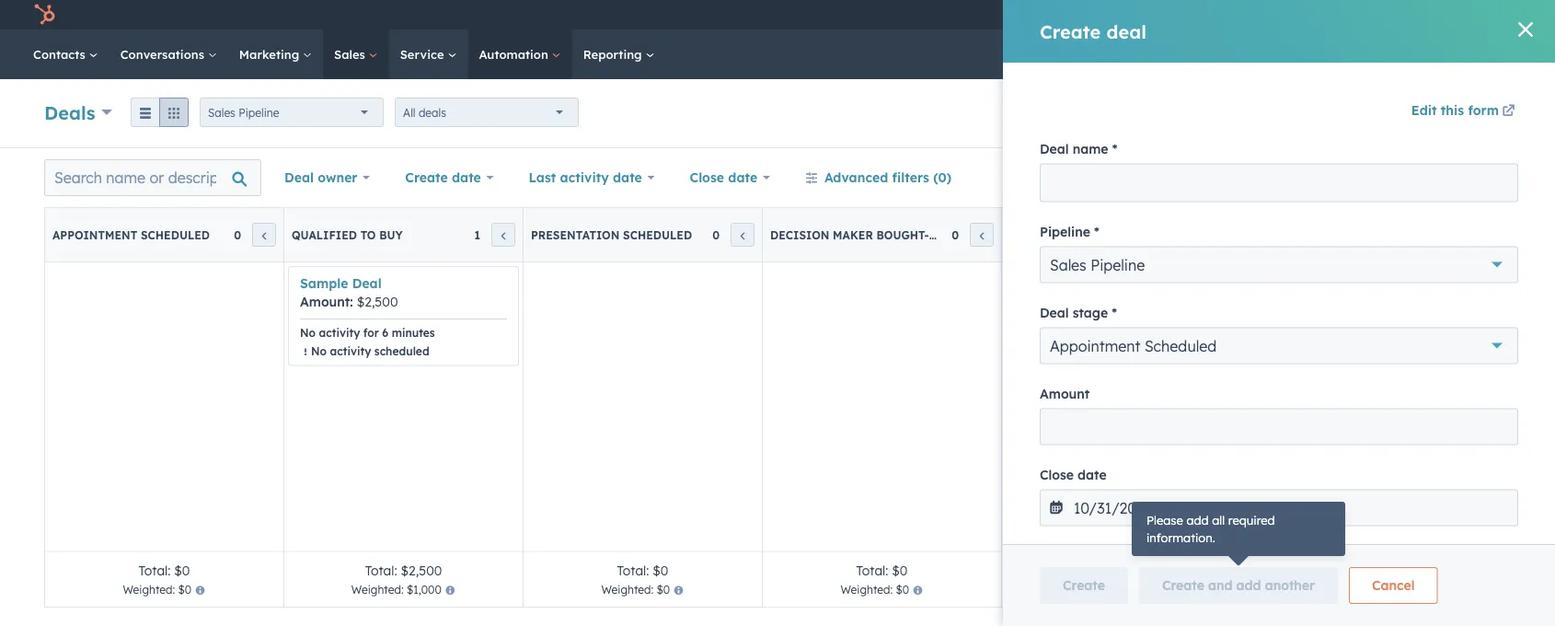 Task type: locate. For each thing, give the bounding box(es) containing it.
sent
[[1075, 228, 1105, 242]]

0 horizontal spatial sales
[[208, 105, 236, 119]]

4 total: $0 from the left
[[1096, 562, 1148, 578]]

deal inside the sample deal amount : $2,500
[[352, 275, 382, 291]]

0 vertical spatial $2,500
[[357, 294, 398, 310]]

self made button
[[1419, 0, 1534, 29]]

weighted: $0 for appointment
[[123, 583, 192, 597]]

3 0 from the left
[[952, 228, 959, 242]]

0 vertical spatial create
[[1436, 106, 1471, 120]]

0 vertical spatial activity
[[560, 169, 609, 186]]

marketplaces image
[[1290, 8, 1306, 25]]

$2,500
[[357, 294, 398, 310], [401, 562, 442, 578]]

date up presentation scheduled
[[613, 169, 642, 186]]

1 vertical spatial sales
[[208, 105, 236, 119]]

menu
[[1144, 0, 1534, 36]]

sales pipeline
[[208, 105, 279, 119]]

create deal button
[[1420, 99, 1512, 128]]

weighted: for contract
[[1080, 583, 1133, 597]]

0 horizontal spatial closed
[[1249, 228, 1295, 242]]

date up '1'
[[452, 169, 481, 186]]

deal
[[284, 169, 314, 186], [352, 275, 382, 291]]

6 total: from the left
[[1336, 562, 1368, 578]]

weighted:
[[123, 583, 175, 597], [352, 583, 404, 597], [602, 583, 654, 597], [841, 583, 893, 597], [1080, 583, 1133, 597]]

owner
[[318, 169, 358, 186]]

0 horizontal spatial $2,500
[[357, 294, 398, 310]]

3 total: from the left
[[617, 562, 649, 578]]

2 horizontal spatial scheduled
[[623, 228, 692, 242]]

date for close date
[[729, 169, 758, 186]]

0 horizontal spatial date
[[452, 169, 481, 186]]

buy
[[379, 228, 403, 242]]

activity inside popup button
[[560, 169, 609, 186]]

weighted: $0
[[123, 583, 192, 597], [602, 583, 670, 597], [841, 583, 910, 597], [1080, 583, 1149, 597]]

1 horizontal spatial scheduled
[[375, 344, 430, 358]]

weighted: for decision
[[841, 583, 893, 597]]

marketing
[[239, 46, 303, 62]]

create for create deal
[[1436, 106, 1471, 120]]

deals button
[[44, 99, 112, 126]]

weighted: for presentation
[[602, 583, 654, 597]]

$2,500 up the $1,000
[[401, 562, 442, 578]]

no
[[300, 325, 316, 339], [311, 344, 327, 358]]

deals
[[44, 101, 95, 124]]

sales for sales pipeline
[[208, 105, 236, 119]]

last activity date button
[[517, 159, 667, 196]]

closed left won
[[1249, 228, 1295, 242]]

1 horizontal spatial closed
[[1489, 228, 1534, 242]]

sales left service
[[334, 46, 369, 62]]

scheduled down search name or description search field
[[141, 228, 210, 242]]

0 vertical spatial no
[[300, 325, 316, 339]]

settings image
[[1360, 8, 1376, 25]]

0
[[234, 228, 241, 242], [713, 228, 720, 242], [952, 228, 959, 242], [1192, 228, 1199, 242], [1431, 228, 1438, 242]]

hubspot link
[[22, 4, 69, 26]]

1 0 from the left
[[234, 228, 241, 242]]

deal up : on the top of the page
[[352, 275, 382, 291]]

deal owner button
[[273, 159, 382, 196]]

3 weighted: $0 from the left
[[841, 583, 910, 597]]

total: for contract
[[1096, 562, 1128, 578]]

2 weighted: $0 from the left
[[602, 583, 670, 597]]

1 total: from the left
[[139, 562, 171, 578]]

0 for appointment scheduled
[[234, 228, 241, 242]]

1 horizontal spatial sales
[[334, 46, 369, 62]]

3 date from the left
[[729, 169, 758, 186]]

Search name or description search field
[[44, 159, 261, 196]]

1 weighted: $0 from the left
[[123, 583, 192, 597]]

made
[[1474, 7, 1506, 22]]

1 horizontal spatial deal
[[352, 275, 382, 291]]

5 0 from the left
[[1431, 228, 1438, 242]]

pipeline
[[239, 105, 279, 119]]

appointment scheduled
[[52, 228, 210, 242]]

2 total: from the left
[[365, 562, 397, 578]]

total: $0
[[139, 562, 190, 578], [617, 562, 669, 578], [857, 562, 908, 578], [1096, 562, 1148, 578], [1336, 562, 1387, 578]]

total: for qualified
[[365, 562, 397, 578]]

no for no activity for 6 minutes
[[300, 325, 316, 339]]

activity for date
[[560, 169, 609, 186]]

sales link
[[323, 29, 389, 79]]

closed won
[[1249, 228, 1327, 242]]

0 for presentation scheduled
[[713, 228, 720, 242]]

5 weighted: from the left
[[1080, 583, 1133, 597]]

closed for closed los
[[1489, 228, 1534, 242]]

activity
[[560, 169, 609, 186], [319, 325, 360, 339], [330, 344, 371, 358]]

upgrade
[[1175, 9, 1227, 24]]

deal left owner
[[284, 169, 314, 186]]

0 horizontal spatial deal
[[284, 169, 314, 186]]

date for create date
[[452, 169, 481, 186]]

minutes
[[392, 325, 435, 339]]

scheduled for presentation scheduled
[[623, 228, 692, 242]]

deals
[[419, 105, 447, 119]]

1 total: $0 from the left
[[139, 562, 190, 578]]

los
[[1538, 228, 1556, 242]]

scheduled down close
[[623, 228, 692, 242]]

4 weighted: $0 from the left
[[1080, 583, 1149, 597]]

0 vertical spatial deal
[[284, 169, 314, 186]]

activity right last
[[560, 169, 609, 186]]

1 vertical spatial deal
[[352, 275, 382, 291]]

contract sent
[[1010, 228, 1105, 242]]

activity down no activity for 6 minutes
[[330, 344, 371, 358]]

0 vertical spatial sales
[[334, 46, 369, 62]]

group
[[131, 98, 189, 127]]

closed for closed won
[[1249, 228, 1295, 242]]

create down all deals
[[405, 169, 448, 186]]

create inside popup button
[[405, 169, 448, 186]]

2 closed from the left
[[1489, 228, 1534, 242]]

ruby anderson image
[[1430, 6, 1446, 23]]

create deal
[[1436, 106, 1496, 120]]

notifications image
[[1395, 8, 1411, 25]]

help button
[[1317, 0, 1349, 29]]

3 total: $0 from the left
[[857, 562, 908, 578]]

2 0 from the left
[[713, 228, 720, 242]]

1 vertical spatial create
[[405, 169, 448, 186]]

scheduled down minutes
[[375, 344, 430, 358]]

all deals
[[403, 105, 447, 119]]

advanced filters (0)
[[825, 169, 952, 186]]

weighted: $0 for presentation
[[602, 583, 670, 597]]

date
[[452, 169, 481, 186], [613, 169, 642, 186], [729, 169, 758, 186]]

2 weighted: from the left
[[352, 583, 404, 597]]

total: $2,500
[[365, 562, 442, 578]]

appointment
[[52, 228, 137, 242]]

3 weighted: from the left
[[602, 583, 654, 597]]

weighted: $0 for contract
[[1080, 583, 1149, 597]]

sample deal link
[[300, 275, 382, 291]]

total: for decision
[[857, 562, 889, 578]]

closed
[[1249, 228, 1295, 242], [1489, 228, 1534, 242]]

scheduled for appointment scheduled
[[141, 228, 210, 242]]

search image
[[1514, 46, 1530, 63]]

0 horizontal spatial create
[[405, 169, 448, 186]]

create
[[1436, 106, 1471, 120], [405, 169, 448, 186]]

automation link
[[468, 29, 572, 79]]

$2,500 inside the sample deal amount : $2,500
[[357, 294, 398, 310]]

(
[[1349, 583, 1353, 597]]

2 horizontal spatial date
[[729, 169, 758, 186]]

no for no activity scheduled
[[311, 344, 327, 358]]

1 vertical spatial activity
[[319, 325, 360, 339]]

1 closed from the left
[[1249, 228, 1295, 242]]

1 weighted: from the left
[[123, 583, 175, 597]]

activity left for
[[319, 325, 360, 339]]

4 total: from the left
[[857, 562, 889, 578]]

1 vertical spatial $2,500
[[401, 562, 442, 578]]

presentation scheduled
[[531, 228, 692, 242]]

0 horizontal spatial scheduled
[[141, 228, 210, 242]]

1 vertical spatial no
[[311, 344, 327, 358]]

4 weighted: from the left
[[841, 583, 893, 597]]

qualified
[[292, 228, 357, 242]]

date right close
[[729, 169, 758, 186]]

all deals button
[[395, 98, 579, 127]]

closed left los
[[1489, 228, 1534, 242]]

1 horizontal spatial create
[[1436, 106, 1471, 120]]

1 horizontal spatial date
[[613, 169, 642, 186]]

contract
[[1010, 228, 1072, 242]]

$2,500 right : on the top of the page
[[357, 294, 398, 310]]

create inside button
[[1436, 106, 1471, 120]]

2 vertical spatial activity
[[330, 344, 371, 358]]

activity for for
[[319, 325, 360, 339]]

sales inside popup button
[[208, 105, 236, 119]]

no activity scheduled
[[311, 344, 430, 358]]

decision
[[771, 228, 830, 242]]

weighted: $1,000
[[352, 583, 442, 597]]

$0
[[174, 562, 190, 578], [653, 562, 669, 578], [892, 562, 908, 578], [1132, 562, 1148, 578], [1371, 562, 1387, 578], [178, 583, 192, 597], [657, 583, 670, 597], [896, 583, 910, 597], [1136, 583, 1149, 597]]

)
[[1381, 583, 1385, 597]]

sales left pipeline
[[208, 105, 236, 119]]

total: for presentation
[[617, 562, 649, 578]]

marketplaces button
[[1279, 0, 1317, 29]]

total:
[[139, 562, 171, 578], [365, 562, 397, 578], [617, 562, 649, 578], [857, 562, 889, 578], [1096, 562, 1128, 578], [1336, 562, 1368, 578]]

deals banner
[[44, 93, 1512, 129]]

sales
[[334, 46, 369, 62], [208, 105, 236, 119]]

2 total: $0 from the left
[[617, 562, 669, 578]]

advanced
[[825, 169, 889, 186]]

in
[[930, 228, 944, 242]]

5 total: from the left
[[1096, 562, 1128, 578]]

create date button
[[393, 159, 506, 196]]

deal
[[1474, 106, 1496, 120]]

1 date from the left
[[452, 169, 481, 186]]

total: $0 for presentation
[[617, 562, 669, 578]]

create left deal
[[1436, 106, 1471, 120]]



Task type: vqa. For each thing, say whether or not it's contained in the screenshot.
Unassigned tickets
no



Task type: describe. For each thing, give the bounding box(es) containing it.
notifications button
[[1387, 0, 1419, 29]]

hubspot image
[[33, 4, 55, 26]]

activity for scheduled
[[330, 344, 371, 358]]

100%
[[1353, 583, 1381, 597]]

last activity date
[[529, 169, 642, 186]]

maker
[[833, 228, 874, 242]]

to
[[361, 228, 376, 242]]

won
[[1298, 228, 1327, 242]]

calling icon button
[[1243, 2, 1274, 29]]

automation
[[479, 46, 552, 62]]

calling icon image
[[1250, 9, 1267, 26]]

last
[[529, 169, 556, 186]]

1 horizontal spatial $2,500
[[401, 562, 442, 578]]

closed los
[[1489, 228, 1556, 242]]

no activity for 6 minutes
[[300, 325, 435, 339]]

total: $0 for contract
[[1096, 562, 1148, 578]]

service link
[[389, 29, 468, 79]]

sales pipeline button
[[200, 98, 384, 127]]

:
[[350, 294, 353, 310]]

settings link
[[1349, 0, 1387, 29]]

qualified to buy
[[292, 228, 403, 242]]

$1,000
[[407, 583, 442, 597]]

1
[[475, 228, 481, 242]]

total: $0 for appointment
[[139, 562, 190, 578]]

won ( 100% )
[[1323, 583, 1385, 597]]

close date
[[690, 169, 758, 186]]

2 date from the left
[[613, 169, 642, 186]]

close
[[690, 169, 725, 186]]

create for create date
[[405, 169, 448, 186]]

for
[[363, 325, 379, 339]]

(0)
[[934, 169, 952, 186]]

Search HubSpot search field
[[1297, 39, 1523, 70]]

deal owner
[[284, 169, 358, 186]]

marketing link
[[228, 29, 323, 79]]

advanced filters (0) button
[[794, 159, 964, 196]]

weighted: for qualified
[[352, 583, 404, 597]]

contacts
[[33, 46, 89, 62]]

upgrade link
[[1144, 0, 1238, 29]]

conversations link
[[109, 29, 228, 79]]

conversations
[[120, 46, 208, 62]]

contacts link
[[22, 29, 109, 79]]

service
[[400, 46, 448, 62]]

weighted: for appointment
[[123, 583, 175, 597]]

help image
[[1325, 8, 1341, 25]]

deal inside popup button
[[284, 169, 314, 186]]

create date
[[405, 169, 481, 186]]

sample deal amount : $2,500
[[300, 275, 398, 310]]

sales for sales
[[334, 46, 369, 62]]

weighted: $0 for decision
[[841, 583, 910, 597]]

sample
[[300, 275, 348, 291]]

all
[[403, 105, 416, 119]]

self made
[[1450, 7, 1506, 22]]

presentation
[[531, 228, 620, 242]]

bought-
[[877, 228, 930, 242]]

close date button
[[678, 159, 783, 196]]

menu containing self made
[[1144, 0, 1534, 36]]

filters
[[893, 169, 930, 186]]

decision maker bought-in
[[771, 228, 944, 242]]

total: for appointment
[[139, 562, 171, 578]]

reporting link
[[572, 29, 666, 79]]

reporting
[[583, 46, 646, 62]]

0 for decision maker bought-in
[[952, 228, 959, 242]]

total: $0 for decision
[[857, 562, 908, 578]]

self
[[1450, 7, 1471, 22]]

amount
[[300, 294, 350, 310]]

6
[[382, 325, 389, 339]]

won
[[1323, 583, 1346, 597]]

5 total: $0 from the left
[[1336, 562, 1387, 578]]

group inside deals banner
[[131, 98, 189, 127]]

search button
[[1504, 39, 1539, 70]]

4 0 from the left
[[1192, 228, 1199, 242]]



